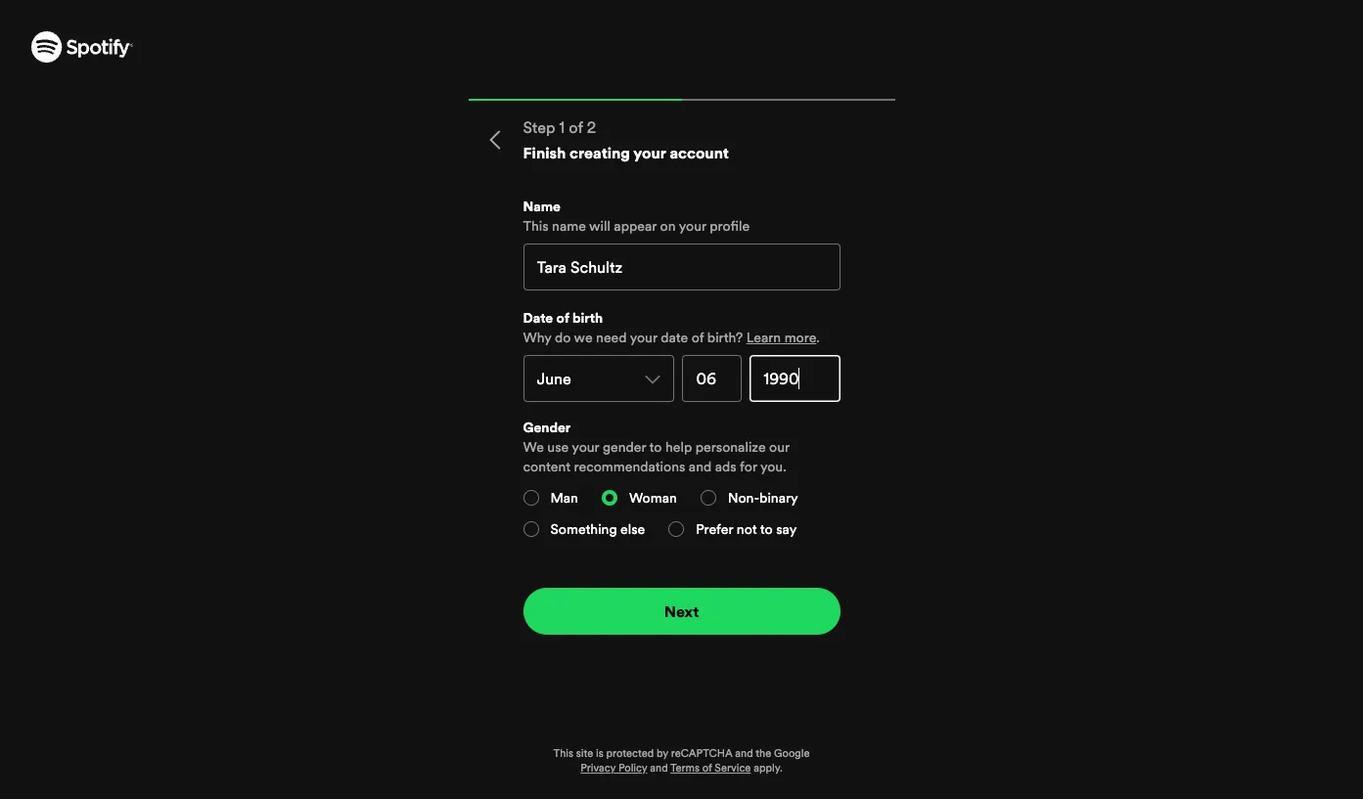 Task type: locate. For each thing, give the bounding box(es) containing it.
your
[[634, 142, 666, 163], [679, 216, 707, 236], [630, 328, 658, 348], [572, 438, 600, 457]]

to left help
[[650, 438, 662, 457]]

and left ads
[[689, 457, 712, 477]]

of inside step 1 of 2 finish creating your account
[[569, 117, 583, 138]]

for
[[740, 457, 758, 477]]

more
[[785, 328, 817, 348]]

to right "not" at the bottom
[[760, 520, 773, 539]]

is
[[596, 747, 604, 762]]

and left terms
[[650, 762, 668, 776]]

do
[[555, 328, 571, 348]]

we
[[574, 328, 593, 348]]

protected
[[607, 747, 654, 762]]

else
[[621, 520, 645, 539]]

birth
[[573, 308, 603, 328]]

your inside date of birth why do we need your date of birth? learn more .
[[630, 328, 658, 348]]

and left the
[[736, 747, 754, 762]]

and inside gender we use your gender to help personalize our content recommendations and ads for you.
[[689, 457, 712, 477]]

next
[[665, 601, 699, 623]]

of inside this site is protected by recaptcha and the google privacy policy and terms of service apply.
[[703, 762, 712, 776]]

your left date
[[630, 328, 658, 348]]

to inside gender we use your gender to help personalize our content recommendations and ads for you.
[[650, 438, 662, 457]]

spotify image
[[31, 31, 133, 63]]

content
[[523, 457, 571, 477]]

your left account
[[634, 142, 666, 163]]

1
[[560, 117, 565, 138]]

1 horizontal spatial and
[[689, 457, 712, 477]]

your inside the name this name will appear on your profile
[[679, 216, 707, 236]]

step
[[523, 117, 556, 138]]

policy
[[619, 762, 648, 776]]

to
[[650, 438, 662, 457], [760, 520, 773, 539]]

learn
[[747, 328, 781, 348]]

our
[[770, 438, 790, 457]]

option group
[[523, 418, 840, 557]]

0 horizontal spatial this
[[523, 216, 549, 236]]

this left the site
[[554, 747, 574, 762]]

1 vertical spatial this
[[554, 747, 574, 762]]

personalize
[[696, 438, 766, 457]]

0 vertical spatial this
[[523, 216, 549, 236]]

google
[[774, 747, 810, 762]]

1 horizontal spatial this
[[554, 747, 574, 762]]

something else
[[551, 520, 645, 539]]

recommendations
[[574, 457, 686, 477]]

terms of service link
[[671, 762, 751, 776]]

and
[[689, 457, 712, 477], [736, 747, 754, 762], [650, 762, 668, 776]]

man
[[551, 489, 579, 508]]

this inside the name this name will appear on your profile
[[523, 216, 549, 236]]

this
[[523, 216, 549, 236], [554, 747, 574, 762]]

appear
[[614, 216, 657, 236]]

apply.
[[754, 762, 783, 776]]

of
[[569, 117, 583, 138], [557, 308, 569, 328], [692, 328, 704, 348], [703, 762, 712, 776]]

your right use
[[572, 438, 600, 457]]

and for and
[[650, 762, 668, 776]]

your right on
[[679, 216, 707, 236]]

name
[[523, 197, 561, 216]]

2
[[587, 117, 596, 138]]

this left name at the left of the page
[[523, 216, 549, 236]]

this site is protected by recaptcha and the google privacy policy and terms of service apply.
[[554, 747, 810, 776]]

date
[[523, 308, 553, 328]]

privacy
[[581, 762, 616, 776]]

service
[[715, 762, 751, 776]]

0 horizontal spatial and
[[650, 762, 668, 776]]

0 vertical spatial to
[[650, 438, 662, 457]]

need
[[596, 328, 627, 348]]

1 horizontal spatial to
[[760, 520, 773, 539]]

gender
[[523, 418, 571, 438]]

0 horizontal spatial to
[[650, 438, 662, 457]]

date
[[661, 328, 688, 348]]

you.
[[761, 457, 787, 477]]

help
[[666, 438, 692, 457]]

finish
[[523, 142, 566, 163]]



Task type: vqa. For each thing, say whether or not it's contained in the screenshot.
say at right bottom
yes



Task type: describe. For each thing, give the bounding box(es) containing it.
next button
[[523, 588, 840, 635]]

site
[[576, 747, 594, 762]]

will
[[589, 216, 611, 236]]

non-
[[728, 489, 760, 508]]

2 horizontal spatial and
[[736, 747, 754, 762]]

why
[[523, 328, 552, 348]]

step 1 of 2 finish creating your account
[[523, 117, 729, 163]]

not
[[737, 520, 757, 539]]

gender
[[603, 438, 646, 457]]

birth?
[[708, 328, 743, 348]]

say
[[777, 520, 797, 539]]

Name text field
[[523, 244, 840, 291]]

terms
[[671, 762, 700, 776]]

privacy policy link
[[581, 762, 648, 776]]

ads
[[715, 457, 737, 477]]

your inside step 1 of 2 finish creating your account
[[634, 142, 666, 163]]

creating
[[570, 142, 630, 163]]

by
[[657, 747, 669, 762]]

1 vertical spatial to
[[760, 520, 773, 539]]

gender we use your gender to help personalize our content recommendations and ads for you.
[[523, 418, 790, 477]]

.
[[817, 328, 820, 348]]

learn more link
[[747, 328, 817, 348]]

and for help
[[689, 457, 712, 477]]

date of birth why do we need your date of birth? learn more .
[[523, 308, 820, 348]]

your inside gender we use your gender to help personalize our content recommendations and ads for you.
[[572, 438, 600, 457]]

recaptcha
[[671, 747, 733, 762]]

use
[[548, 438, 569, 457]]

prefer
[[696, 520, 734, 539]]

name
[[552, 216, 586, 236]]

non-binary
[[728, 489, 798, 508]]

binary
[[760, 489, 798, 508]]

name this name will appear on your profile
[[523, 197, 750, 236]]

woman
[[629, 489, 677, 508]]

this inside this site is protected by recaptcha and the google privacy policy and terms of service apply.
[[554, 747, 574, 762]]

option group containing gender
[[523, 418, 840, 557]]

on
[[660, 216, 676, 236]]

the
[[756, 747, 772, 762]]

something
[[551, 520, 617, 539]]

prefer not to say
[[696, 520, 797, 539]]

profile
[[710, 216, 750, 236]]

account
[[670, 142, 729, 163]]

we
[[523, 438, 544, 457]]



